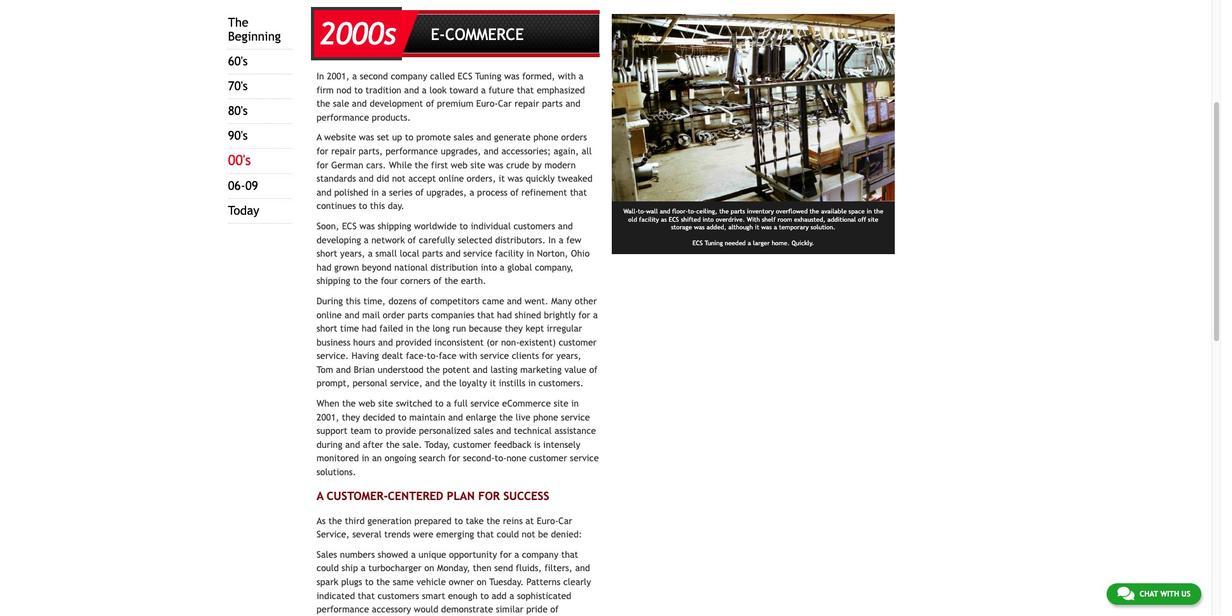 Task type: describe. For each thing, give the bounding box(es) containing it.
ecs down shifted
[[693, 240, 703, 247]]

vehicle
[[417, 577, 446, 588]]

online inside a website was set up to promote sales and generate phone orders for repair parts, performance       upgrades, and accessories; again, all for german cars. while the first web site was crude by modern standards and did not accept online orders, it was quickly tweaked and polished in a series of       upgrades, a process of refinement that continues to this day.
[[439, 173, 464, 184]]

a down did
[[382, 187, 386, 198]]

the up the provided on the bottom left of the page
[[416, 323, 430, 334]]

a inside "during this time, dozens of competitors came and went. many other online and mail order       parts companies that had shined brightly for a short time had failed in the long run because       they kept irregular business hours and provided inconsistent (or non-existent) customer service.       having dealt face-to-face with service clients for years, tom and brian understood the potent       and lasting marketing value of prompt, personal service, and the loyalty it instills in customers."
[[593, 309, 598, 320]]

web inside a website was set up to promote sales and generate phone orders for repair parts, performance       upgrades, and accessories; again, all for german cars. while the first web site was crude by modern standards and did not accept online orders, it was quickly tweaked and polished in a series of       upgrades, a process of refinement that continues to this day.
[[451, 159, 468, 170]]

ecs inside wall-to-wall and floor-to-ceiling, the parts inventory overflowed the available space in the old facility as ecs shifted into overdrive. with shelf room exhausted, additional off site storage was added, although it was a temporary solution.
[[669, 216, 679, 223]]

of right dozens at the left top
[[419, 296, 428, 307]]

to- left floor-
[[638, 208, 646, 215]]

performance inside a website was set up to promote sales and generate phone orders for repair parts, performance       upgrades, and accessories; again, all for german cars. while the first web site was crude by modern standards and did not accept online orders, it was quickly tweaked and polished in a series of       upgrades, a process of refinement that continues to this day.
[[386, 146, 438, 156]]

personal
[[353, 378, 387, 389]]

beginning
[[228, 29, 281, 43]]

2000s
[[320, 16, 396, 52]]

to- inside when the web site switched to a full service ecommerce site in 2001, they decided to maintain and       enlarge the live phone service support team to provide personalized sales and technical assistance during and after the sale. today, customer feedback is intensely monitored in an ongoing search for       second-to-none customer service solutions.
[[495, 453, 507, 464]]

company inside in 2001, a second company called ecs tuning was formed, with a firm nod to tradition and a look       toward a future that emphasized the sale and development of premium euro-car repair parts and performance products.
[[391, 71, 427, 81]]

the
[[228, 15, 248, 29]]

home.
[[772, 240, 790, 247]]

1 vertical spatial on
[[477, 577, 487, 588]]

numbers
[[340, 549, 375, 560]]

service.
[[317, 351, 349, 361]]

the up exhausted,
[[810, 208, 819, 215]]

that inside as the third generation prepared to take the reins at euro-car service, several trends were       emerging that could not be denied:
[[477, 529, 494, 540]]

several
[[352, 529, 382, 540]]

in up the provided on the bottom left of the page
[[406, 323, 413, 334]]

spark
[[317, 577, 338, 588]]

parts inside "during this time, dozens of competitors came and went. many other online and mail order       parts companies that had shined brightly for a short time had failed in the long run because       they kept irregular business hours and provided inconsistent (or non-existent) customer service.       having dealt face-to-face with service clients for years, tom and brian understood the potent       and lasting marketing value of prompt, personal service, and the loyalty it instills in customers."
[[408, 309, 428, 320]]

a right "ship"
[[361, 563, 366, 574]]

to left add
[[480, 591, 489, 601]]

fluids,
[[516, 563, 542, 574]]

service up enlarge
[[471, 398, 499, 409]]

owner
[[449, 577, 474, 588]]

a up emphasized
[[579, 71, 584, 81]]

the right space
[[874, 208, 883, 215]]

time
[[340, 323, 359, 334]]

orders,
[[467, 173, 496, 184]]

and up loyalty
[[473, 364, 488, 375]]

business
[[317, 337, 350, 348]]

modern
[[545, 159, 576, 170]]

parts inside soon, ecs was shipping worldwide to individual customers and developing a network of carefully       selected distributors. in a few short years, a small local parts and service facility in norton,       ohio had grown beyond national distribution into a global company, shipping to the four corners       of the earth.
[[422, 248, 443, 259]]

facility inside soon, ecs was shipping worldwide to individual customers and developing a network of carefully       selected distributors. in a few short years, a small local parts and service facility in norton,       ohio had grown beyond national distribution into a global company, shipping to the four corners       of the earth.
[[495, 248, 524, 259]]

four
[[381, 276, 398, 286]]

parts inside wall-to-wall and floor-to-ceiling, the parts inventory overflowed the available space in the old facility as ecs shifted into overdrive. with shelf room exhausted, additional off site storage was added, although it was a temporary solution.
[[731, 208, 745, 215]]

in inside in 2001, a second company called ecs tuning was formed, with a firm nod to tradition and a look       toward a future that emphasized the sale and development of premium euro-car repair parts and performance products.
[[317, 71, 324, 81]]

space
[[849, 208, 865, 215]]

temporary
[[779, 224, 809, 231]]

global
[[507, 262, 532, 273]]

to right 'plugs'
[[365, 577, 374, 588]]

mail
[[362, 309, 380, 320]]

to down the polished
[[359, 201, 367, 211]]

clearly
[[563, 577, 591, 588]]

orders
[[561, 132, 587, 143]]

full
[[454, 398, 468, 409]]

for down website
[[317, 146, 328, 156]]

the right when
[[342, 398, 356, 409]]

service,
[[317, 529, 350, 540]]

monitored
[[317, 453, 359, 464]]

years, inside soon, ecs was shipping worldwide to individual customers and developing a network of carefully       selected distributors. in a few short years, a small local parts and service facility in norton,       ohio had grown beyond national distribution into a global company, shipping to the four corners       of the earth.
[[340, 248, 365, 259]]

emphasized
[[537, 84, 585, 95]]

a left global
[[500, 262, 505, 273]]

tweaked
[[558, 173, 593, 184]]

site up decided
[[378, 398, 393, 409]]

to- up shifted
[[688, 208, 696, 215]]

wall-
[[623, 208, 638, 215]]

was down shifted
[[694, 224, 705, 231]]

a up 'beyond'
[[368, 248, 373, 259]]

sophisticated
[[517, 591, 571, 601]]

value
[[565, 364, 587, 375]]

turbocharger
[[368, 563, 422, 574]]

premium
[[437, 98, 474, 109]]

and inside wall-to-wall and floor-to-ceiling, the parts inventory overflowed the available space in the old facility as ecs shifted into overdrive. with shelf room exhausted, additional off site storage was added, although it was a temporary solution.
[[660, 208, 670, 215]]

then
[[473, 563, 492, 574]]

company,
[[535, 262, 574, 273]]

failed
[[379, 323, 403, 334]]

smart
[[422, 591, 445, 601]]

0 vertical spatial shipping
[[378, 221, 411, 231]]

was up parts,
[[359, 132, 374, 143]]

success
[[503, 490, 549, 503]]

and up development
[[404, 84, 419, 95]]

worldwide
[[414, 221, 457, 231]]

development
[[370, 98, 423, 109]]

of right value on the bottom left of page
[[589, 364, 598, 375]]

site down customers.
[[554, 398, 569, 409]]

06-
[[228, 179, 245, 193]]

to down decided
[[374, 426, 383, 437]]

sale.
[[402, 439, 422, 450]]

face-
[[406, 351, 427, 361]]

and right sale
[[352, 98, 367, 109]]

generation
[[368, 516, 412, 526]]

is
[[534, 439, 541, 450]]

and up 'few'
[[558, 221, 573, 231]]

many
[[551, 296, 572, 307]]

and up prompt,
[[336, 364, 351, 375]]

tuning inside in 2001, a second company called ecs tuning was formed, with a firm nod to tradition and a look       toward a future that emphasized the sale and development of premium euro-car repair parts and performance products.
[[475, 71, 501, 81]]

as the third generation prepared to take the reins at euro-car service, several trends were       emerging that could not be denied:
[[317, 516, 582, 540]]

customers.
[[539, 378, 584, 389]]

the down potent
[[443, 378, 457, 389]]

and down 'generate'
[[484, 146, 499, 156]]

to up selected
[[460, 221, 468, 231]]

filters,
[[545, 563, 573, 574]]

third
[[345, 516, 365, 526]]

a left 'future' in the top of the page
[[481, 84, 486, 95]]

additional
[[827, 216, 856, 223]]

as
[[661, 216, 667, 223]]

to inside as the third generation prepared to take the reins at euro-car service, several trends were       emerging that could not be denied:
[[454, 516, 463, 526]]

ship
[[342, 563, 358, 574]]

a left larger
[[748, 240, 751, 247]]

denied:
[[551, 529, 582, 540]]

opportunity
[[449, 549, 497, 560]]

site inside wall-to-wall and floor-to-ceiling, the parts inventory overflowed the available space in the old facility as ecs shifted into overdrive. with shelf room exhausted, additional off site storage was added, although it was a temporary solution.
[[868, 216, 879, 223]]

although
[[728, 224, 753, 231]]

sales
[[317, 549, 337, 560]]

with inside "during this time, dozens of competitors came and went. many other online and mail order       parts companies that had shined brightly for a short time had failed in the long run because       they kept irregular business hours and provided inconsistent (or non-existent) customer service.       having dealt face-to-face with service clients for years, tom and brian understood the potent       and lasting marketing value of prompt, personal service, and the loyalty it instills in customers."
[[459, 351, 477, 361]]

and left 'generate'
[[476, 132, 491, 143]]

the right take
[[487, 516, 500, 526]]

for up the marketing
[[542, 351, 554, 361]]

had inside soon, ecs was shipping worldwide to individual customers and developing a network of carefully       selected distributors. in a few short years, a small local parts and service facility in norton,       ohio had grown beyond national distribution into a global company, shipping to the four corners       of the earth.
[[317, 262, 332, 273]]

clients
[[512, 351, 539, 361]]

and up the shined
[[507, 296, 522, 307]]

indicated
[[317, 591, 355, 601]]

1 vertical spatial shipping
[[317, 276, 350, 286]]

ecs tuning needed a larger home. quickly.
[[693, 240, 814, 247]]

sale
[[333, 98, 349, 109]]

could inside as the third generation prepared to take the reins at euro-car service, several trends were       emerging that could not be denied:
[[497, 529, 519, 540]]

a customer-centered plan for success
[[317, 490, 549, 503]]

a left unique
[[411, 549, 416, 560]]

that up the filters,
[[561, 549, 578, 560]]

in inside wall-to-wall and floor-to-ceiling, the parts inventory overflowed the available space in the old facility as ecs shifted into overdrive. with shelf room exhausted, additional off site storage was added, although it was a temporary solution.
[[867, 208, 872, 215]]

plugs
[[341, 577, 362, 588]]

of down distribution
[[433, 276, 442, 286]]

formed,
[[522, 71, 555, 81]]

of down accept
[[415, 187, 424, 198]]

was down shelf
[[761, 224, 772, 231]]

a left 'few'
[[559, 234, 564, 245]]

old
[[628, 216, 637, 223]]

when
[[317, 398, 339, 409]]

products.
[[372, 112, 411, 123]]

60's link
[[228, 54, 248, 68]]

and up time
[[345, 309, 360, 320]]

2 vertical spatial customer
[[529, 453, 567, 464]]

euro- inside as the third generation prepared to take the reins at euro-car service, several trends were       emerging that could not be denied:
[[537, 516, 559, 526]]

to- inside "during this time, dozens of competitors came and went. many other online and mail order       parts companies that had shined brightly for a short time had failed in the long run because       they kept irregular business hours and provided inconsistent (or non-existent) customer service.       having dealt face-to-face with service clients for years, tom and brian understood the potent       and lasting marketing value of prompt, personal service, and the loyalty it instills in customers."
[[427, 351, 439, 361]]

after
[[363, 439, 383, 450]]

look
[[430, 84, 447, 95]]

few
[[566, 234, 582, 245]]

car inside in 2001, a second company called ecs tuning was formed, with a firm nod to tradition and a look       toward a future that emphasized the sale and development of premium euro-car repair parts and performance products.
[[498, 98, 512, 109]]

patterns
[[527, 577, 561, 588]]

the up ongoing
[[386, 439, 400, 450]]

tuesday.
[[489, 577, 524, 588]]

a left the second
[[352, 71, 357, 81]]

local
[[400, 248, 419, 259]]

was down the crude
[[508, 173, 523, 184]]

ongoing
[[385, 453, 416, 464]]

called
[[430, 71, 455, 81]]

in down customers.
[[571, 398, 579, 409]]

commerce
[[445, 26, 524, 44]]

the down distribution
[[445, 276, 458, 286]]

in inside a website was set up to promote sales and generate phone orders for repair parts, performance       upgrades, and accessories; again, all for german cars. while the first web site was crude by modern standards and did not accept online orders, it was quickly tweaked and polished in a series of       upgrades, a process of refinement that continues to this day.
[[371, 187, 379, 198]]

performance inside in 2001, a second company called ecs tuning was formed, with a firm nod to tradition and a look       toward a future that emphasized the sale and development of premium euro-car repair parts and performance products.
[[317, 112, 369, 123]]

an
[[372, 453, 382, 464]]

customers inside the sales numbers showed a unique opportunity for a company that could ship a turbocharger on monday,       then send fluids, filters, and spark plugs to the same vehicle owner on tuesday.  patterns clearly indicated that customers smart enough to add a sophisticated performance accessory would demonstrate       similar prid
[[378, 591, 419, 601]]

to up "maintain"
[[435, 398, 444, 409]]

2001, inside in 2001, a second company called ecs tuning was formed, with a firm nod to tradition and a look       toward a future that emphasized the sale and development of premium euro-car repair parts and performance products.
[[327, 71, 350, 81]]

accessory
[[372, 604, 411, 615]]

service down intensely
[[570, 453, 599, 464]]

a left network
[[364, 234, 369, 245]]

distributors.
[[495, 234, 546, 245]]

added,
[[707, 224, 726, 231]]

a down orders,
[[470, 187, 474, 198]]

service inside soon, ecs was shipping worldwide to individual customers and developing a network of carefully       selected distributors. in a few short years, a small local parts and service facility in norton,       ohio had grown beyond national distribution into a global company, shipping to the four corners       of the earth.
[[463, 248, 492, 259]]

continues
[[317, 201, 356, 211]]

the down the face
[[426, 364, 440, 375]]

solutions.
[[317, 467, 356, 478]]

a inside when the web site switched to a full service ecommerce site in 2001, they decided to maintain and       enlarge the live phone service support team to provide personalized sales and technical assistance during and after the sale. today, customer feedback is intensely monitored in an ongoing search for       second-to-none customer service solutions.
[[446, 398, 451, 409]]

the down 'beyond'
[[364, 276, 378, 286]]

performance inside the sales numbers showed a unique opportunity for a company that could ship a turbocharger on monday,       then send fluids, filters, and spark plugs to the same vehicle owner on tuesday.  patterns clearly indicated that customers smart enough to add a sophisticated performance accessory would demonstrate       similar prid
[[317, 604, 369, 615]]

of up local at the top left
[[408, 234, 416, 245]]

and right service,
[[425, 378, 440, 389]]

for right plan
[[478, 490, 500, 503]]

that down 'plugs'
[[358, 591, 375, 601]]

the up overdrive.
[[719, 208, 729, 215]]

today
[[228, 204, 259, 218]]

the up service,
[[328, 516, 342, 526]]

the left live
[[499, 412, 513, 423]]

in down the marketing
[[528, 378, 536, 389]]

online inside "during this time, dozens of competitors came and went. many other online and mail order       parts companies that had shined brightly for a short time had failed in the long run because       they kept irregular business hours and provided inconsistent (or non-existent) customer service.       having dealt face-to-face with service clients for years, tom and brian understood the potent       and lasting marketing value of prompt, personal service, and the loyalty it instills in customers."
[[317, 309, 342, 320]]

that inside a website was set up to promote sales and generate phone orders for repair parts, performance       upgrades, and accessories; again, all for german cars. while the first web site was crude by modern standards and did not accept online orders, it was quickly tweaked and polished in a series of       upgrades, a process of refinement that continues to this day.
[[570, 187, 587, 198]]

for up standards
[[317, 159, 328, 170]]



Task type: vqa. For each thing, say whether or not it's contained in the screenshot.
None
yes



Task type: locate. For each thing, give the bounding box(es) containing it.
1 vertical spatial in
[[548, 234, 556, 245]]

german
[[331, 159, 363, 170]]

understood
[[378, 364, 424, 375]]

parts down dozens at the left top
[[408, 309, 428, 320]]

and up clearly
[[575, 563, 590, 574]]

customer down "irregular"
[[559, 337, 597, 348]]

0 horizontal spatial this
[[346, 296, 361, 307]]

soon,
[[317, 221, 339, 231]]

1 horizontal spatial shipping
[[378, 221, 411, 231]]

1 vertical spatial upgrades,
[[427, 187, 467, 198]]

to down grown
[[353, 276, 362, 286]]

1 horizontal spatial not
[[522, 529, 535, 540]]

was up orders,
[[488, 159, 504, 170]]

site inside a website was set up to promote sales and generate phone orders for repair parts, performance       upgrades, and accessories; again, all for german cars. while the first web site was crude by modern standards and did not accept online orders, it was quickly tweaked and polished in a series of       upgrades, a process of refinement that continues to this day.
[[470, 159, 485, 170]]

phone up the technical at the bottom
[[533, 412, 558, 423]]

performance
[[317, 112, 369, 123], [386, 146, 438, 156], [317, 604, 369, 615]]

0 horizontal spatial they
[[342, 412, 360, 423]]

1 vertical spatial web
[[359, 398, 375, 409]]

and down team
[[345, 439, 360, 450]]

not down while
[[392, 173, 406, 184]]

crude
[[506, 159, 530, 170]]

0 vertical spatial not
[[392, 173, 406, 184]]

1 vertical spatial company
[[522, 549, 559, 560]]

standards
[[317, 173, 356, 184]]

0 horizontal spatial tuning
[[475, 71, 501, 81]]

that down take
[[477, 529, 494, 540]]

into up the earth.
[[481, 262, 497, 273]]

norton,
[[537, 248, 568, 259]]

1 horizontal spatial tuning
[[705, 240, 723, 247]]

site up orders,
[[470, 159, 485, 170]]

80's link
[[228, 104, 248, 118]]

of right process at the left
[[510, 187, 519, 198]]

0 vertical spatial 2001,
[[327, 71, 350, 81]]

customers
[[514, 221, 555, 231], [378, 591, 419, 601]]

1 vertical spatial a
[[317, 490, 324, 503]]

0 horizontal spatial euro-
[[476, 98, 498, 109]]

shipping up network
[[378, 221, 411, 231]]

room
[[778, 216, 792, 223]]

parts inside in 2001, a second company called ecs tuning was formed, with a firm nod to tradition and a look       toward a future that emphasized the sale and development of premium euro-car repair parts and performance products.
[[542, 98, 563, 109]]

not inside as the third generation prepared to take the reins at euro-car service, several trends were       emerging that could not be denied:
[[522, 529, 535, 540]]

0 vertical spatial this
[[370, 201, 385, 211]]

1 vertical spatial sales
[[474, 426, 494, 437]]

1 vertical spatial customer
[[453, 439, 491, 450]]

1 vertical spatial online
[[317, 309, 342, 320]]

1 vertical spatial customers
[[378, 591, 419, 601]]

1 vertical spatial facility
[[495, 248, 524, 259]]

0 vertical spatial it
[[499, 173, 505, 184]]

0 vertical spatial tuning
[[475, 71, 501, 81]]

intensely
[[543, 439, 580, 450]]

1 a from the top
[[317, 132, 322, 143]]

in 2001, a second company called ecs tuning was formed, with a firm nod to tradition and a look       toward a future that emphasized the sale and development of premium euro-car repair parts and performance products.
[[317, 71, 585, 123]]

0 horizontal spatial could
[[317, 563, 339, 574]]

0 vertical spatial sales
[[454, 132, 474, 143]]

1 vertical spatial into
[[481, 262, 497, 273]]

ohio
[[571, 248, 590, 259]]

short inside soon, ecs was shipping worldwide to individual customers and developing a network of carefully       selected distributors. in a few short years, a small local parts and service facility in norton,       ohio had grown beyond national distribution into a global company, shipping to the four corners       of the earth.
[[317, 248, 337, 259]]

phone inside a website was set up to promote sales and generate phone orders for repair parts, performance       upgrades, and accessories; again, all for german cars. while the first web site was crude by modern standards and did not accept online orders, it was quickly tweaked and polished in a series of       upgrades, a process of refinement that continues to this day.
[[533, 132, 558, 143]]

solution.
[[811, 224, 836, 231]]

1 horizontal spatial years,
[[556, 351, 581, 361]]

0 horizontal spatial company
[[391, 71, 427, 81]]

0 horizontal spatial it
[[490, 378, 496, 389]]

a left website
[[317, 132, 322, 143]]

repair
[[515, 98, 539, 109], [331, 146, 356, 156]]

in left an
[[362, 453, 369, 464]]

2 horizontal spatial had
[[497, 309, 512, 320]]

ecs inside in 2001, a second company called ecs tuning was formed, with a firm nod to tradition and a look       toward a future that emphasized the sale and development of premium euro-car repair parts and performance products.
[[458, 71, 473, 81]]

web inside when the web site switched to a full service ecommerce site in 2001, they decided to maintain and       enlarge the live phone service support team to provide personalized sales and technical assistance during and after the sale. today, customer feedback is intensely monitored in an ongoing search for       second-to-none customer service solutions.
[[359, 398, 375, 409]]

1 vertical spatial car
[[559, 516, 572, 526]]

1 vertical spatial could
[[317, 563, 339, 574]]

1 vertical spatial years,
[[556, 351, 581, 361]]

0 vertical spatial car
[[498, 98, 512, 109]]

overdrive.
[[716, 216, 745, 223]]

2 vertical spatial with
[[1161, 590, 1179, 599]]

phone inside when the web site switched to a full service ecommerce site in 2001, they decided to maintain and       enlarge the live phone service support team to provide personalized sales and technical assistance during and after the sale. today, customer feedback is intensely monitored in an ongoing search for       second-to-none customer service solutions.
[[533, 412, 558, 423]]

0 vertical spatial on
[[424, 563, 434, 574]]

unique
[[419, 549, 446, 560]]

process
[[477, 187, 508, 198]]

the inside the sales numbers showed a unique opportunity for a company that could ship a turbocharger on monday,       then send fluids, filters, and spark plugs to the same vehicle owner on tuesday.  patterns clearly indicated that customers smart enough to add a sophisticated performance accessory would demonstrate       similar prid
[[376, 577, 390, 588]]

2001, inside when the web site switched to a full service ecommerce site in 2001, they decided to maintain and       enlarge the live phone service support team to provide personalized sales and technical assistance during and after the sale. today, customer feedback is intensely monitored in an ongoing search for       second-to-none customer service solutions.
[[317, 412, 339, 423]]

of down look
[[426, 98, 434, 109]]

came
[[482, 296, 504, 307]]

to right up
[[405, 132, 413, 143]]

was
[[504, 71, 520, 81], [359, 132, 374, 143], [488, 159, 504, 170], [508, 173, 523, 184], [360, 221, 375, 231], [694, 224, 705, 231], [761, 224, 772, 231]]

send
[[494, 563, 513, 574]]

1 horizontal spatial repair
[[515, 98, 539, 109]]

1 vertical spatial this
[[346, 296, 361, 307]]

a inside a website was set up to promote sales and generate phone orders for repair parts, performance       upgrades, and accessories; again, all for german cars. while the first web site was crude by modern standards and did not accept online orders, it was quickly tweaked and polished in a series of       upgrades, a process of refinement that continues to this day.
[[317, 132, 322, 143]]

upgrades, up 'first'
[[441, 146, 481, 156]]

it inside wall-to-wall and floor-to-ceiling, the parts inventory overflowed the available space in the old facility as ecs shifted into overdrive. with shelf room exhausted, additional off site storage was added, although it was a temporary solution.
[[755, 224, 759, 231]]

customer down is
[[529, 453, 567, 464]]

with inside in 2001, a second company called ecs tuning was formed, with a firm nod to tradition and a look       toward a future that emphasized the sale and development of premium euro-car repair parts and performance products.
[[558, 71, 576, 81]]

they inside "during this time, dozens of competitors came and went. many other online and mail order       parts companies that had shined brightly for a short time had failed in the long run because       they kept irregular business hours and provided inconsistent (or non-existent) customer service.       having dealt face-to-face with service clients for years, tom and brian understood the potent       and lasting marketing value of prompt, personal service, and the loyalty it instills in customers."
[[505, 323, 523, 334]]

1 vertical spatial not
[[522, 529, 535, 540]]

ecommerce
[[502, 398, 551, 409]]

centered
[[388, 490, 443, 503]]

carefully
[[419, 234, 455, 245]]

had down mail
[[362, 323, 377, 334]]

phone up accessories;
[[533, 132, 558, 143]]

service inside "during this time, dozens of competitors came and went. many other online and mail order       parts companies that had shined brightly for a short time had failed in the long run because       they kept irregular business hours and provided inconsistent (or non-existent) customer service.       having dealt face-to-face with service clients for years, tom and brian understood the potent       and lasting marketing value of prompt, personal service, and the loyalty it instills in customers."
[[480, 351, 509, 361]]

1 horizontal spatial customers
[[514, 221, 555, 231]]

same
[[393, 577, 414, 588]]

1 horizontal spatial euro-
[[537, 516, 559, 526]]

provide
[[385, 426, 416, 437]]

a left look
[[422, 84, 427, 95]]

0 vertical spatial they
[[505, 323, 523, 334]]

was inside in 2001, a second company called ecs tuning was formed, with a firm nod to tradition and a look       toward a future that emphasized the sale and development of premium euro-car repair parts and performance products.
[[504, 71, 520, 81]]

euro- inside in 2001, a second company called ecs tuning was formed, with a firm nod to tradition and a look       toward a future that emphasized the sale and development of premium euro-car repair parts and performance products.
[[476, 98, 498, 109]]

a down shelf
[[774, 224, 777, 231]]

toward
[[449, 84, 478, 95]]

time,
[[363, 296, 386, 307]]

it inside a website was set up to promote sales and generate phone orders for repair parts, performance       upgrades, and accessories; again, all for german cars. while the first web site was crude by modern standards and did not accept online orders, it was quickly tweaked and polished in a series of       upgrades, a process of refinement that continues to this day.
[[499, 173, 505, 184]]

a
[[352, 71, 357, 81], [579, 71, 584, 81], [422, 84, 427, 95], [481, 84, 486, 95], [382, 187, 386, 198], [470, 187, 474, 198], [774, 224, 777, 231], [364, 234, 369, 245], [559, 234, 564, 245], [748, 240, 751, 247], [368, 248, 373, 259], [500, 262, 505, 273], [593, 309, 598, 320], [446, 398, 451, 409], [411, 549, 416, 560], [514, 549, 519, 560], [361, 563, 366, 574], [509, 591, 514, 601]]

ecs inside soon, ecs was shipping worldwide to individual customers and developing a network of carefully       selected distributors. in a few short years, a small local parts and service facility in norton,       ohio had grown beyond national distribution into a global company, shipping to the four corners       of the earth.
[[342, 221, 357, 231]]

a down other
[[593, 309, 598, 320]]

1 vertical spatial they
[[342, 412, 360, 423]]

that inside "during this time, dozens of competitors came and went. many other online and mail order       parts companies that had shined brightly for a short time had failed in the long run because       they kept irregular business hours and provided inconsistent (or non-existent) customer service.       having dealt face-to-face with service clients for years, tom and brian understood the potent       and lasting marketing value of prompt, personal service, and the loyalty it instills in customers."
[[477, 309, 494, 320]]

0 horizontal spatial web
[[359, 398, 375, 409]]

company up tradition
[[391, 71, 427, 81]]

earth.
[[461, 276, 486, 286]]

1 horizontal spatial this
[[370, 201, 385, 211]]

euro- down 'future' in the top of the page
[[476, 98, 498, 109]]

they up team
[[342, 412, 360, 423]]

not inside a website was set up to promote sales and generate phone orders for repair parts, performance       upgrades, and accessories; again, all for german cars. while the first web site was crude by modern standards and did not accept online orders, it was quickly tweaked and polished in a series of       upgrades, a process of refinement that continues to this day.
[[392, 173, 406, 184]]

customers inside soon, ecs was shipping worldwide to individual customers and developing a network of carefully       selected distributors. in a few short years, a small local parts and service facility in norton,       ohio had grown beyond national distribution into a global company, shipping to the four corners       of the earth.
[[514, 221, 555, 231]]

run
[[453, 323, 466, 334]]

0 horizontal spatial repair
[[331, 146, 356, 156]]

similar
[[496, 604, 524, 615]]

individual
[[471, 221, 511, 231]]

accept
[[408, 173, 436, 184]]

on
[[424, 563, 434, 574], [477, 577, 487, 588]]

0 vertical spatial customer
[[559, 337, 597, 348]]

tuning up 'future' in the top of the page
[[475, 71, 501, 81]]

1 vertical spatial had
[[497, 309, 512, 320]]

0 horizontal spatial had
[[317, 262, 332, 273]]

into inside wall-to-wall and floor-to-ceiling, the parts inventory overflowed the available space in the old facility as ecs shifted into overdrive. with shelf room exhausted, additional off site storage was added, although it was a temporary solution.
[[703, 216, 714, 223]]

0 vertical spatial short
[[317, 248, 337, 259]]

09
[[245, 179, 258, 193]]

and up continues at the top of the page
[[317, 187, 332, 198]]

repair down the formed,
[[515, 98, 539, 109]]

the inside a website was set up to promote sales and generate phone orders for repair parts, performance       upgrades, and accessories; again, all for german cars. while the first web site was crude by modern standards and did not accept online orders, it was quickly tweaked and polished in a series of       upgrades, a process of refinement that continues to this day.
[[415, 159, 428, 170]]

this inside a website was set up to promote sales and generate phone orders for repair parts, performance       upgrades, and accessories; again, all for german cars. while the first web site was crude by modern standards and did not accept online orders, it was quickly tweaked and polished in a series of       upgrades, a process of refinement that continues to this day.
[[370, 201, 385, 211]]

years, up grown
[[340, 248, 365, 259]]

web up decided
[[359, 398, 375, 409]]

1 vertical spatial euro-
[[537, 516, 559, 526]]

1 horizontal spatial web
[[451, 159, 468, 170]]

loyalty
[[459, 378, 487, 389]]

company
[[391, 71, 427, 81], [522, 549, 559, 560]]

2 horizontal spatial with
[[1161, 590, 1179, 599]]

1 horizontal spatial into
[[703, 216, 714, 223]]

refinement
[[521, 187, 567, 198]]

online down 'first'
[[439, 173, 464, 184]]

1 vertical spatial 2001,
[[317, 412, 339, 423]]

national
[[394, 262, 428, 273]]

0 horizontal spatial into
[[481, 262, 497, 273]]

0 vertical spatial performance
[[317, 112, 369, 123]]

repair inside a website was set up to promote sales and generate phone orders for repair parts, performance       upgrades, and accessories; again, all for german cars. while the first web site was crude by modern standards and did not accept online orders, it was quickly tweaked and polished in a series of       upgrades, a process of refinement that continues to this day.
[[331, 146, 356, 156]]

to- down the provided on the bottom left of the page
[[427, 351, 439, 361]]

company up fluids, on the left bottom of page
[[522, 549, 559, 560]]

with down inconsistent
[[459, 351, 477, 361]]

when the web site switched to a full service ecommerce site in 2001, they decided to maintain and       enlarge the live phone service support team to provide personalized sales and technical assistance during and after the sale. today, customer feedback is intensely monitored in an ongoing search for       second-to-none customer service solutions.
[[317, 398, 599, 478]]

short inside "during this time, dozens of competitors came and went. many other online and mail order       parts companies that had shined brightly for a short time had failed in the long run because       they kept irregular business hours and provided inconsistent (or non-existent) customer service.       having dealt face-to-face with service clients for years, tom and brian understood the potent       and lasting marketing value of prompt, personal service, and the loyalty it instills in customers."
[[317, 323, 337, 334]]

in down distributors.
[[527, 248, 534, 259]]

in inside soon, ecs was shipping worldwide to individual customers and developing a network of carefully       selected distributors. in a few short years, a small local parts and service facility in norton,       ohio had grown beyond national distribution into a global company, shipping to the four corners       of the earth.
[[527, 248, 534, 259]]

day.
[[388, 201, 404, 211]]

90's
[[228, 129, 248, 143]]

developing
[[317, 234, 361, 245]]

sales inside a website was set up to promote sales and generate phone orders for repair parts, performance       upgrades, and accessories; again, all for german cars. while the first web site was crude by modern standards and did not accept online orders, it was quickly tweaked and polished in a series of       upgrades, a process of refinement that continues to this day.
[[454, 132, 474, 143]]

at
[[526, 516, 534, 526]]

had down came
[[497, 309, 512, 320]]

for down other
[[578, 309, 590, 320]]

0 vertical spatial a
[[317, 132, 322, 143]]

0 vertical spatial had
[[317, 262, 332, 273]]

0 horizontal spatial customers
[[378, 591, 419, 601]]

by
[[532, 159, 542, 170]]

service up assistance
[[561, 412, 590, 423]]

ecs up the toward
[[458, 71, 473, 81]]

this left day.
[[370, 201, 385, 211]]

they inside when the web site switched to a full service ecommerce site in 2001, they decided to maintain and       enlarge the live phone service support team to provide personalized sales and technical assistance during and after the sale. today, customer feedback is intensely monitored in an ongoing search for       second-to-none customer service solutions.
[[342, 412, 360, 423]]

0 vertical spatial upgrades,
[[441, 146, 481, 156]]

assistance
[[555, 426, 596, 437]]

1 horizontal spatial it
[[499, 173, 505, 184]]

0 vertical spatial euro-
[[476, 98, 498, 109]]

1 horizontal spatial company
[[522, 549, 559, 560]]

ecs right as
[[669, 216, 679, 223]]

maintain
[[409, 412, 445, 423]]

a inside wall-to-wall and floor-to-ceiling, the parts inventory overflowed the available space in the old facility as ecs shifted into overdrive. with shelf room exhausted, additional off site storage was added, although it was a temporary solution.
[[774, 224, 777, 231]]

selected
[[458, 234, 492, 245]]

2 horizontal spatial it
[[755, 224, 759, 231]]

repair inside in 2001, a second company called ecs tuning was formed, with a firm nod to tradition and a look       toward a future that emphasized the sale and development of premium euro-car repair parts and performance products.
[[515, 98, 539, 109]]

to up provide
[[398, 412, 407, 423]]

this inside "during this time, dozens of competitors came and went. many other online and mail order       parts companies that had shined brightly for a short time had failed in the long run because       they kept irregular business hours and provided inconsistent (or non-existent) customer service.       having dealt face-to-face with service clients for years, tom and brian understood the potent       and lasting marketing value of prompt, personal service, and the loyalty it instills in customers."
[[346, 296, 361, 307]]

a up as
[[317, 490, 324, 503]]

and left did
[[359, 173, 374, 184]]

a for a website was set up to promote sales and generate phone orders for repair parts, performance       upgrades, and accessories; again, all for german cars. while the first web site was crude by modern standards and did not accept online orders, it was quickly tweaked and polished in a series of       upgrades, a process of refinement that continues to this day.
[[317, 132, 322, 143]]

it down lasting
[[490, 378, 496, 389]]

that down tweaked
[[570, 187, 587, 198]]

0 vertical spatial with
[[558, 71, 576, 81]]

for down today,
[[448, 453, 460, 464]]

0 vertical spatial repair
[[515, 98, 539, 109]]

facility inside wall-to-wall and floor-to-ceiling, the parts inventory overflowed the available space in the old facility as ecs shifted into overdrive. with shelf room exhausted, additional off site storage was added, although it was a temporary solution.
[[639, 216, 659, 223]]

(or
[[487, 337, 498, 348]]

1 horizontal spatial they
[[505, 323, 523, 334]]

shipping down grown
[[317, 276, 350, 286]]

upgrades,
[[441, 146, 481, 156], [427, 187, 467, 198]]

0 vertical spatial phone
[[533, 132, 558, 143]]

had
[[317, 262, 332, 273], [497, 309, 512, 320], [362, 323, 377, 334]]

facility up global
[[495, 248, 524, 259]]

tuning down added,
[[705, 240, 723, 247]]

0 horizontal spatial facility
[[495, 248, 524, 259]]

1 horizontal spatial car
[[559, 516, 572, 526]]

team
[[350, 426, 371, 437]]

phone
[[533, 132, 558, 143], [533, 412, 558, 423]]

instills
[[499, 378, 526, 389]]

2 vertical spatial had
[[362, 323, 377, 334]]

the beginning
[[228, 15, 281, 43]]

was inside soon, ecs was shipping worldwide to individual customers and developing a network of carefully       selected distributors. in a few short years, a small local parts and service facility in norton,       ohio had grown beyond national distribution into a global company, shipping to the four corners       of the earth.
[[360, 221, 375, 231]]

car inside as the third generation prepared to take the reins at euro-car service, several trends were       emerging that could not be denied:
[[559, 516, 572, 526]]

larger
[[753, 240, 770, 247]]

performance down indicated
[[317, 604, 369, 615]]

1 vertical spatial short
[[317, 323, 337, 334]]

company inside the sales numbers showed a unique opportunity for a company that could ship a turbocharger on monday,       then send fluids, filters, and spark plugs to the same vehicle owner on tuesday.  patterns clearly indicated that customers smart enough to add a sophisticated performance accessory would demonstrate       similar prid
[[522, 549, 559, 560]]

a right add
[[509, 591, 514, 601]]

years, inside "during this time, dozens of competitors came and went. many other online and mail order       parts companies that had shined brightly for a short time had failed in the long run because       they kept irregular business hours and provided inconsistent (or non-existent) customer service.       having dealt face-to-face with service clients for years, tom and brian understood the potent       and lasting marketing value of prompt, personal service, and the loyalty it instills in customers."
[[556, 351, 581, 361]]

customer inside "during this time, dozens of competitors came and went. many other online and mail order       parts companies that had shined brightly for a short time had failed in the long run because       they kept irregular business hours and provided inconsistent (or non-existent) customer service.       having dealt face-to-face with service clients for years, tom and brian understood the potent       and lasting marketing value of prompt, personal service, and the loyalty it instills in customers."
[[559, 337, 597, 348]]

as
[[317, 516, 326, 526]]

and down the failed
[[378, 337, 393, 348]]

2001,
[[327, 71, 350, 81], [317, 412, 339, 423]]

2 short from the top
[[317, 323, 337, 334]]

0 horizontal spatial years,
[[340, 248, 365, 259]]

could inside the sales numbers showed a unique opportunity for a company that could ship a turbocharger on monday,       then send fluids, filters, and spark plugs to the same vehicle owner on tuesday.  patterns clearly indicated that customers smart enough to add a sophisticated performance accessory would demonstrate       similar prid
[[317, 563, 339, 574]]

shined
[[515, 309, 541, 320]]

they up the non-
[[505, 323, 523, 334]]

for inside when the web site switched to a full service ecommerce site in 2001, they decided to maintain and       enlarge the live phone service support team to provide personalized sales and technical assistance during and after the sale. today, customer feedback is intensely monitored in an ongoing search for       second-to-none customer service solutions.
[[448, 453, 460, 464]]

and up as
[[660, 208, 670, 215]]

available
[[821, 208, 847, 215]]

1 horizontal spatial had
[[362, 323, 377, 334]]

0 horizontal spatial on
[[424, 563, 434, 574]]

off
[[858, 216, 866, 223]]

in
[[317, 71, 324, 81], [548, 234, 556, 245]]

comments image
[[1117, 586, 1135, 602]]

sales inside when the web site switched to a full service ecommerce site in 2001, they decided to maintain and       enlarge the live phone service support team to provide personalized sales and technical assistance during and after the sale. today, customer feedback is intensely monitored in an ongoing search for       second-to-none customer service solutions.
[[474, 426, 494, 437]]

and down emphasized
[[566, 98, 581, 109]]

1 vertical spatial phone
[[533, 412, 558, 423]]

parts,
[[359, 146, 383, 156]]

was up network
[[360, 221, 375, 231]]

the inside in 2001, a second company called ecs tuning was formed, with a firm nod to tradition and a look       toward a future that emphasized the sale and development of premium euro-car repair parts and performance products.
[[317, 98, 330, 109]]

of inside in 2001, a second company called ecs tuning was formed, with a firm nod to tradition and a look       toward a future that emphasized the sale and development of premium euro-car repair parts and performance products.
[[426, 98, 434, 109]]

0 vertical spatial company
[[391, 71, 427, 81]]

1 short from the top
[[317, 248, 337, 259]]

0 horizontal spatial shipping
[[317, 276, 350, 286]]

a up fluids, on the left bottom of page
[[514, 549, 519, 560]]

1 horizontal spatial in
[[548, 234, 556, 245]]

exhausted,
[[794, 216, 826, 223]]

0 vertical spatial could
[[497, 529, 519, 540]]

for
[[317, 146, 328, 156], [317, 159, 328, 170], [578, 309, 590, 320], [542, 351, 554, 361], [448, 453, 460, 464], [478, 490, 500, 503], [500, 549, 512, 560]]

short down the developing on the left
[[317, 248, 337, 259]]

0 horizontal spatial car
[[498, 98, 512, 109]]

a for a customer-centered plan for success
[[317, 490, 324, 503]]

sales
[[454, 132, 474, 143], [474, 426, 494, 437]]

trends
[[384, 529, 410, 540]]

beyond
[[362, 262, 392, 273]]

search
[[419, 453, 446, 464]]

monday,
[[437, 563, 470, 574]]

customers down same
[[378, 591, 419, 601]]

1 phone from the top
[[533, 132, 558, 143]]

parts down emphasized
[[542, 98, 563, 109]]

1 vertical spatial repair
[[331, 146, 356, 156]]

could down reins
[[497, 529, 519, 540]]

0 vertical spatial in
[[317, 71, 324, 81]]

that down the formed,
[[517, 84, 534, 95]]

and up distribution
[[446, 248, 461, 259]]

dozens
[[388, 296, 417, 307]]

euro- up 'be'
[[537, 516, 559, 526]]

that inside in 2001, a second company called ecs tuning was formed, with a firm nod to tradition and a look       toward a future that emphasized the sale and development of premium euro-car repair parts and performance products.
[[517, 84, 534, 95]]

order
[[383, 309, 405, 320]]

chat with us link
[[1107, 584, 1202, 606]]

service down selected
[[463, 248, 492, 259]]

and down full
[[448, 412, 463, 423]]

today,
[[425, 439, 450, 450]]

customer up second-
[[453, 439, 491, 450]]

be
[[538, 529, 548, 540]]

2 vertical spatial performance
[[317, 604, 369, 615]]

1 vertical spatial tuning
[[705, 240, 723, 247]]

and inside the sales numbers showed a unique opportunity for a company that could ship a turbocharger on monday,       then send fluids, filters, and spark plugs to the same vehicle owner on tuesday.  patterns clearly indicated that customers smart enough to add a sophisticated performance accessory would demonstrate       similar prid
[[575, 563, 590, 574]]

accessories;
[[501, 146, 551, 156]]

to inside in 2001, a second company called ecs tuning was formed, with a firm nod to tradition and a look       toward a future that emphasized the sale and development of premium euro-car repair parts and performance products.
[[354, 84, 363, 95]]

0 horizontal spatial with
[[459, 351, 477, 361]]

repair down website
[[331, 146, 356, 156]]

wall-to-wall and floor-to-ceiling, the parts inventory overflowed the available space in the old facility as ecs shifted into overdrive. with shelf room exhausted, additional off site storage was added, although it was a temporary solution.
[[623, 208, 883, 231]]

and up the feedback
[[496, 426, 511, 437]]

1 horizontal spatial facility
[[639, 216, 659, 223]]

during
[[317, 296, 343, 307]]

could
[[497, 529, 519, 540], [317, 563, 339, 574]]

it inside "during this time, dozens of competitors came and went. many other online and mail order       parts companies that had shined brightly for a short time had failed in the long run because       they kept irregular business hours and provided inconsistent (or non-existent) customer service.       having dealt face-to-face with service clients for years, tom and brian understood the potent       and lasting marketing value of prompt, personal service, and the loyalty it instills in customers."
[[490, 378, 496, 389]]

1 horizontal spatial on
[[477, 577, 487, 588]]

1 horizontal spatial with
[[558, 71, 576, 81]]

storage
[[671, 224, 692, 231]]

car up denied:
[[559, 516, 572, 526]]

in inside soon, ecs was shipping worldwide to individual customers and developing a network of carefully       selected distributors. in a few short years, a small local parts and service facility in norton,       ohio had grown beyond national distribution into a global company, shipping to the four corners       of the earth.
[[548, 234, 556, 245]]

0 vertical spatial online
[[439, 173, 464, 184]]

that up "because"
[[477, 309, 494, 320]]

2 vertical spatial it
[[490, 378, 496, 389]]

into inside soon, ecs was shipping worldwide to individual customers and developing a network of carefully       selected distributors. in a few short years, a small local parts and service facility in norton,       ohio had grown beyond national distribution into a global company, shipping to the four corners       of the earth.
[[481, 262, 497, 273]]

could up spark
[[317, 563, 339, 574]]

set
[[377, 132, 389, 143]]

distribution
[[431, 262, 478, 273]]

2 phone from the top
[[533, 412, 558, 423]]

for inside the sales numbers showed a unique opportunity for a company that could ship a turbocharger on monday,       then send fluids, filters, and spark plugs to the same vehicle owner on tuesday.  patterns clearly indicated that customers smart enough to add a sophisticated performance accessory would demonstrate       similar prid
[[500, 549, 512, 560]]

competitors
[[430, 296, 480, 307]]

1 vertical spatial it
[[755, 224, 759, 231]]

0 vertical spatial years,
[[340, 248, 365, 259]]

1 vertical spatial with
[[459, 351, 477, 361]]

2 a from the top
[[317, 490, 324, 503]]

site
[[470, 159, 485, 170], [868, 216, 879, 223], [378, 398, 393, 409], [554, 398, 569, 409]]

0 vertical spatial into
[[703, 216, 714, 223]]

70's
[[228, 79, 248, 93]]

service down "(or"
[[480, 351, 509, 361]]

0 vertical spatial customers
[[514, 221, 555, 231]]



